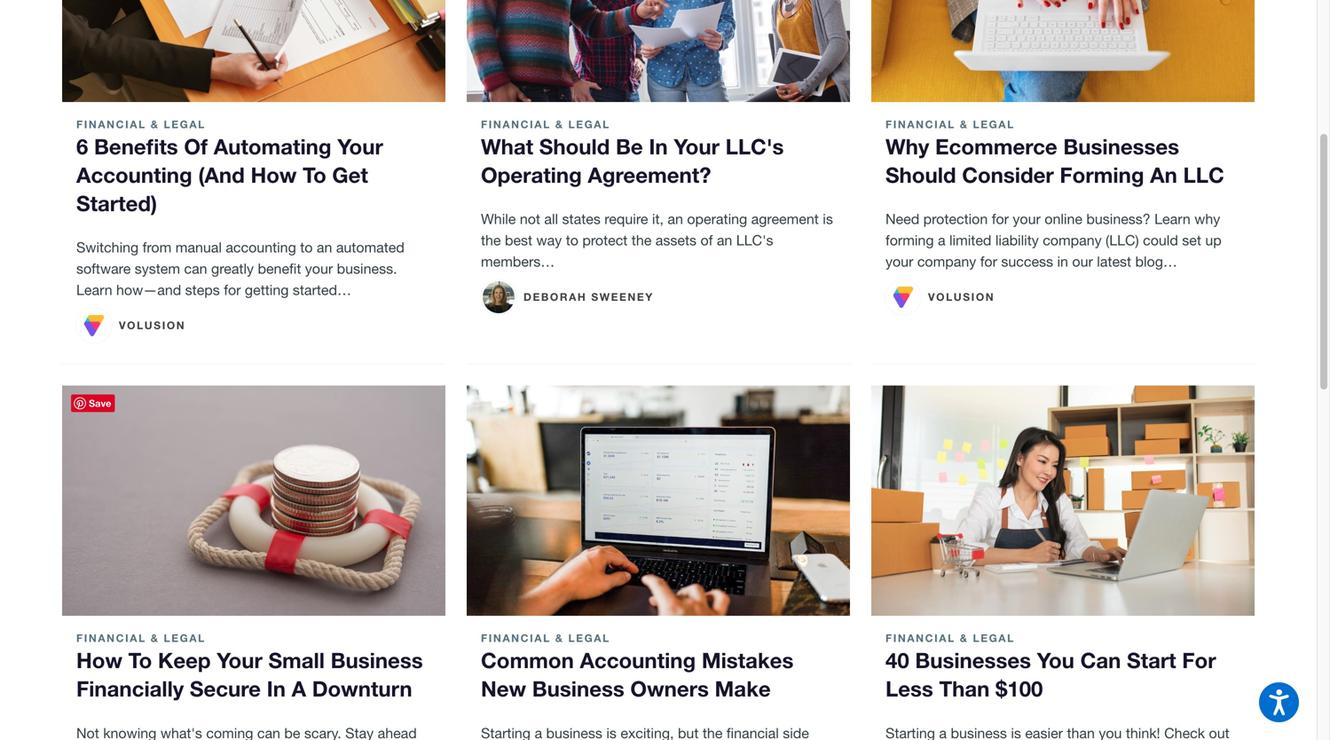 Task type: describe. For each thing, give the bounding box(es) containing it.
our
[[1073, 254, 1093, 270]]

(and
[[198, 162, 245, 187]]

keep
[[158, 647, 211, 673]]

& for should
[[555, 118, 564, 130]]

your for in
[[674, 133, 720, 159]]

secure
[[190, 676, 261, 701]]

learn inside need protection for your online business? learn why forming a limited liability company (llc) could set up your company for success in our latest blog…
[[1155, 211, 1191, 227]]

started…
[[293, 282, 351, 298]]

for up liability on the top
[[992, 211, 1009, 227]]

what should be in your llc's operating agreement? image
[[467, 0, 850, 102]]

volusion for 6 benefits of automating your accounting (and how to get started)
[[119, 319, 186, 332]]

financial & legal why ecommerce businesses should consider forming an llc
[[886, 118, 1225, 187]]

small
[[268, 647, 325, 673]]

an inside the financial & legal why ecommerce businesses should consider forming an llc
[[1150, 162, 1178, 187]]

financial & legal what should be in your llc's operating agreement?
[[481, 118, 784, 187]]

all
[[544, 211, 558, 227]]

should inside the financial & legal why ecommerce businesses should consider forming an llc
[[886, 162, 956, 187]]

for down the limited
[[981, 254, 998, 270]]

need
[[886, 211, 920, 227]]

in inside need protection for your online business? learn why forming a limited liability company (llc) could set up your company for success in our latest blog…
[[1058, 254, 1069, 270]]

assets
[[656, 232, 697, 249]]

sweeney
[[591, 291, 654, 303]]

financially
[[76, 676, 184, 701]]

downturn
[[312, 676, 412, 701]]

consider
[[962, 162, 1054, 187]]

new
[[481, 676, 526, 701]]

automated
[[336, 239, 405, 256]]

how to keep your small business financially secure in a downturn image
[[62, 386, 446, 616]]

is
[[823, 211, 833, 227]]

why ecommerce businesses should consider forming an llc image
[[872, 0, 1255, 102]]

from
[[143, 239, 172, 256]]

set
[[1183, 232, 1202, 249]]

need protection for your online business? learn why forming a limited liability company (llc) could set up your company for success in our latest blog…
[[886, 211, 1222, 270]]

be
[[616, 133, 643, 159]]

less
[[886, 676, 934, 701]]

deborah
[[524, 291, 587, 303]]

getting
[[245, 282, 289, 298]]

financial for what
[[481, 118, 551, 130]]

businesses inside financial & legal 40 businesses you can start for less than $100
[[915, 647, 1031, 673]]

while not all states require it, an operating agreement is the best way to protect the assets of an llc's members…
[[481, 211, 833, 270]]

started)
[[76, 190, 157, 215]]

common
[[481, 647, 574, 673]]

agreement
[[751, 211, 819, 227]]

& for accounting
[[555, 632, 564, 644]]

financial & legal 6 benefits of automating your accounting (and how to get started)
[[76, 118, 383, 215]]

in inside financial & legal how to keep your small business financially secure in a downturn
[[267, 676, 286, 701]]

volusion link for 6 benefits of automating your accounting (and how to get started)
[[76, 308, 186, 344]]

& for businesses
[[960, 632, 969, 644]]

what
[[481, 133, 534, 159]]

system
[[135, 261, 180, 277]]

success
[[1002, 254, 1054, 270]]

switching
[[76, 239, 139, 256]]

40
[[886, 647, 910, 673]]

business inside financial & legal common accounting mistakes new business owners make
[[532, 676, 625, 701]]

to inside 'switching from manual accounting to an automated software system can greatly benefit your business. learn how—and steps for getting started…'
[[300, 239, 313, 256]]

business inside financial & legal how to keep your small business financially secure in a downturn
[[331, 647, 423, 673]]

business?
[[1087, 211, 1151, 227]]

businesses inside the financial & legal why ecommerce businesses should consider forming an llc
[[1064, 133, 1180, 159]]

deborah sweeney link
[[481, 280, 654, 315]]

legal for to
[[164, 632, 206, 644]]

why
[[886, 133, 930, 159]]

benefit
[[258, 261, 301, 277]]

manual
[[175, 239, 222, 256]]

how—and
[[116, 282, 181, 298]]

members…
[[481, 254, 555, 270]]

6 benefits of automating your accounting (and how to get started) image
[[62, 0, 446, 102]]

agreement?
[[588, 162, 711, 187]]

to inside financial & legal how to keep your small business financially secure in a downturn
[[128, 647, 152, 673]]

(llc)
[[1106, 232, 1139, 249]]

open accessibe: accessibility options, statement and help image
[[1270, 690, 1289, 716]]

financial for common
[[481, 632, 551, 644]]

protection
[[924, 211, 988, 227]]

& for to
[[151, 632, 159, 644]]

steps
[[185, 282, 220, 298]]

financial for how
[[76, 632, 146, 644]]

greatly
[[211, 261, 254, 277]]

forming
[[1060, 162, 1145, 187]]

llc's inside 'financial & legal what should be in your llc's operating agreement?'
[[726, 133, 784, 159]]



Task type: vqa. For each thing, say whether or not it's contained in the screenshot.
the rightmost Should
yes



Task type: locate. For each thing, give the bounding box(es) containing it.
volusion
[[928, 291, 995, 303], [119, 319, 186, 332]]

0 horizontal spatial accounting
[[76, 162, 192, 187]]

0 vertical spatial how
[[251, 162, 297, 187]]

you
[[1037, 647, 1075, 673]]

0 vertical spatial company
[[1043, 232, 1102, 249]]

legal inside the financial & legal why ecommerce businesses should consider forming an llc
[[973, 118, 1015, 130]]

& inside financial & legal 40 businesses you can start for less than $100
[[960, 632, 969, 644]]

1 horizontal spatial volusion link
[[886, 280, 995, 315]]

2 horizontal spatial your
[[674, 133, 720, 159]]

0 horizontal spatial business
[[331, 647, 423, 673]]

financial for why
[[886, 118, 956, 130]]

2 the from the left
[[632, 232, 652, 249]]

for inside 'switching from manual accounting to an automated software system can greatly benefit your business. learn how—and steps for getting started…'
[[224, 282, 241, 298]]

legal up keep
[[164, 632, 206, 644]]

0 vertical spatial learn
[[1155, 211, 1191, 227]]

1 vertical spatial accounting
[[580, 647, 696, 673]]

should inside 'financial & legal what should be in your llc's operating agreement?'
[[539, 133, 610, 159]]

financial inside financial & legal common accounting mistakes new business owners make
[[481, 632, 551, 644]]

in left our
[[1058, 254, 1069, 270]]

accounting down benefits
[[76, 162, 192, 187]]

legal up operating
[[569, 118, 611, 130]]

start
[[1127, 647, 1177, 673]]

your inside financial & legal how to keep your small business financially secure in a downturn
[[217, 647, 263, 673]]

financial & legal how to keep your small business financially secure in a downturn
[[76, 632, 423, 701]]

legal inside financial & legal how to keep your small business financially secure in a downturn
[[164, 632, 206, 644]]

legal
[[164, 118, 206, 130], [569, 118, 611, 130], [973, 118, 1015, 130], [164, 632, 206, 644], [569, 632, 611, 644], [973, 632, 1015, 644]]

llc's inside while not all states require it, an operating agreement is the best way to protect the assets of an llc's members…
[[736, 232, 774, 249]]

& for benefits
[[151, 118, 159, 130]]

company down the limited
[[918, 254, 977, 270]]

0 horizontal spatial of
[[184, 133, 208, 159]]

financial up why at top
[[886, 118, 956, 130]]

how down automating
[[251, 162, 297, 187]]

of up '(and'
[[184, 133, 208, 159]]

switching from manual accounting to an automated software system can greatly benefit your business. learn how—and steps for getting started…
[[76, 239, 405, 298]]

how
[[251, 162, 297, 187], [76, 647, 122, 673]]

blog…
[[1136, 254, 1178, 270]]

0 horizontal spatial volusion link
[[76, 308, 186, 344]]

1 vertical spatial in
[[267, 676, 286, 701]]

legal up ecommerce
[[973, 118, 1015, 130]]

up
[[1206, 232, 1222, 249]]

0 horizontal spatial in
[[267, 676, 286, 701]]

0 horizontal spatial learn
[[76, 282, 112, 298]]

the down while
[[481, 232, 501, 249]]

business down common
[[532, 676, 625, 701]]

protect
[[583, 232, 628, 249]]

1 horizontal spatial how
[[251, 162, 297, 187]]

1 horizontal spatial your
[[886, 254, 914, 270]]

businesses
[[1064, 133, 1180, 159], [915, 647, 1031, 673]]

automating
[[214, 133, 332, 159]]

how inside financial & legal how to keep your small business financially secure in a downturn
[[76, 647, 122, 673]]

your
[[337, 133, 383, 159], [674, 133, 720, 159], [217, 647, 263, 673]]

financial & legal 40 businesses you can start for less than $100
[[886, 632, 1216, 701]]

of inside while not all states require it, an operating agreement is the best way to protect the assets of an llc's members…
[[701, 232, 713, 249]]

company down online
[[1043, 232, 1102, 249]]

& up keep
[[151, 632, 159, 644]]

legal inside 'financial & legal what should be in your llc's operating agreement?'
[[569, 118, 611, 130]]

0 vertical spatial businesses
[[1064, 133, 1180, 159]]

0 vertical spatial volusion
[[928, 291, 995, 303]]

accounting
[[226, 239, 296, 256]]

financial up common
[[481, 632, 551, 644]]

operating
[[481, 162, 582, 187]]

a inside need protection for your online business? learn why forming a limited liability company (llc) could set up your company for success in our latest blog…
[[938, 232, 946, 249]]

your right in
[[674, 133, 720, 159]]

financial up 40
[[886, 632, 956, 644]]

0 horizontal spatial volusion
[[119, 319, 186, 332]]

your up the started…
[[305, 261, 333, 277]]

benefits
[[94, 133, 178, 159]]

your inside 'switching from manual accounting to an automated software system can greatly benefit your business. learn how—and steps for getting started…'
[[305, 261, 333, 277]]

volusion link for why ecommerce businesses should consider forming an llc
[[886, 280, 995, 315]]

financial up "what"
[[481, 118, 551, 130]]

to up benefit
[[300, 239, 313, 256]]

financial inside financial & legal 40 businesses you can start for less than $100
[[886, 632, 956, 644]]

software
[[76, 261, 131, 277]]

to right way
[[566, 232, 579, 249]]

save
[[89, 398, 111, 409]]

1 horizontal spatial volusion
[[928, 291, 995, 303]]

your inside 'financial & legal what should be in your llc's operating agreement?'
[[674, 133, 720, 159]]

& inside the financial & legal why ecommerce businesses should consider forming an llc
[[960, 118, 969, 130]]

not
[[520, 211, 541, 227]]

& inside financial & legal how to keep your small business financially secure in a downturn
[[151, 632, 159, 644]]

liability
[[996, 232, 1039, 249]]

learn up could
[[1155, 211, 1191, 227]]

0 vertical spatial should
[[539, 133, 610, 159]]

1 vertical spatial learn
[[76, 282, 112, 298]]

volusion down the limited
[[928, 291, 995, 303]]

an down operating
[[717, 232, 733, 249]]

financial inside financial & legal 6 benefits of automating your accounting (and how to get started)
[[76, 118, 146, 130]]

financial for 40
[[886, 632, 956, 644]]

a down protection
[[938, 232, 946, 249]]

an up the started…
[[317, 239, 332, 256]]

accounting inside financial & legal common accounting mistakes new business owners make
[[580, 647, 696, 673]]

of
[[184, 133, 208, 159], [701, 232, 713, 249]]

0 vertical spatial business
[[331, 647, 423, 673]]

online
[[1045, 211, 1083, 227]]

legal for businesses
[[973, 632, 1015, 644]]

businesses up than
[[915, 647, 1031, 673]]

your up secure
[[217, 647, 263, 673]]

& inside financial & legal 6 benefits of automating your accounting (and how to get started)
[[151, 118, 159, 130]]

1 vertical spatial volusion
[[119, 319, 186, 332]]

1 vertical spatial company
[[918, 254, 977, 270]]

to inside while not all states require it, an operating agreement is the best way to protect the assets of an llc's members…
[[566, 232, 579, 249]]

legal up benefits
[[164, 118, 206, 130]]

financial inside financial & legal how to keep your small business financially secure in a downturn
[[76, 632, 146, 644]]

0 vertical spatial of
[[184, 133, 208, 159]]

deborah sweeney
[[524, 291, 654, 303]]

1 horizontal spatial in
[[1058, 254, 1069, 270]]

0 horizontal spatial should
[[539, 133, 610, 159]]

financial up financially at the left
[[76, 632, 146, 644]]

1 the from the left
[[481, 232, 501, 249]]

1 horizontal spatial business
[[532, 676, 625, 701]]

owners
[[631, 676, 709, 701]]

llc's down agreement
[[736, 232, 774, 249]]

1 vertical spatial business
[[532, 676, 625, 701]]

1 horizontal spatial learn
[[1155, 211, 1191, 227]]

a inside financial & legal how to keep your small business financially secure in a downturn
[[292, 676, 306, 701]]

of inside financial & legal 6 benefits of automating your accounting (and how to get started)
[[184, 133, 208, 159]]

an right it,
[[668, 211, 683, 227]]

can
[[184, 261, 207, 277]]

than
[[939, 676, 990, 701]]

1 horizontal spatial the
[[632, 232, 652, 249]]

in down small
[[267, 676, 286, 701]]

could
[[1143, 232, 1179, 249]]

1 vertical spatial a
[[292, 676, 306, 701]]

financial
[[76, 118, 146, 130], [481, 118, 551, 130], [886, 118, 956, 130], [76, 632, 146, 644], [481, 632, 551, 644], [886, 632, 956, 644]]

llc's
[[726, 133, 784, 159], [736, 232, 774, 249]]

a
[[938, 232, 946, 249], [292, 676, 306, 701]]

legal inside financial & legal common accounting mistakes new business owners make
[[569, 632, 611, 644]]

while
[[481, 211, 516, 227]]

1 vertical spatial how
[[76, 647, 122, 673]]

6
[[76, 133, 88, 159]]

40 businesses you can start for less than $100 image
[[872, 386, 1255, 616]]

0 vertical spatial in
[[1058, 254, 1069, 270]]

operating
[[687, 211, 748, 227]]

legal for benefits
[[164, 118, 206, 130]]

best
[[505, 232, 533, 249]]

ecommerce
[[936, 133, 1058, 159]]

limited
[[950, 232, 992, 249]]

1 vertical spatial businesses
[[915, 647, 1031, 673]]

legal inside financial & legal 6 benefits of automating your accounting (and how to get started)
[[164, 118, 206, 130]]

& up operating
[[555, 118, 564, 130]]

financial inside the financial & legal why ecommerce businesses should consider forming an llc
[[886, 118, 956, 130]]

1 vertical spatial llc's
[[736, 232, 774, 249]]

make
[[715, 676, 771, 701]]

can
[[1081, 647, 1121, 673]]

legal for accounting
[[569, 632, 611, 644]]

1 horizontal spatial of
[[701, 232, 713, 249]]

way
[[537, 232, 562, 249]]

legal up common
[[569, 632, 611, 644]]

require
[[605, 211, 648, 227]]

your inside financial & legal 6 benefits of automating your accounting (and how to get started)
[[337, 133, 383, 159]]

why
[[1195, 211, 1221, 227]]

1 horizontal spatial should
[[886, 162, 956, 187]]

mistakes
[[702, 647, 794, 673]]

$100
[[996, 676, 1043, 701]]

0 vertical spatial accounting
[[76, 162, 192, 187]]

1 horizontal spatial a
[[938, 232, 946, 249]]

0 horizontal spatial businesses
[[915, 647, 1031, 673]]

legal for ecommerce
[[973, 118, 1015, 130]]

1 vertical spatial of
[[701, 232, 713, 249]]

accounting
[[76, 162, 192, 187], [580, 647, 696, 673]]

0 vertical spatial llc's
[[726, 133, 784, 159]]

should down why at top
[[886, 162, 956, 187]]

how inside financial & legal 6 benefits of automating your accounting (and how to get started)
[[251, 162, 297, 187]]

0 horizontal spatial how
[[76, 647, 122, 673]]

financial inside 'financial & legal what should be in your llc's operating agreement?'
[[481, 118, 551, 130]]

& for ecommerce
[[960, 118, 969, 130]]

llc
[[1184, 162, 1225, 187]]

how up financially at the left
[[76, 647, 122, 673]]

your for automating
[[337, 133, 383, 159]]

to left get
[[303, 162, 326, 187]]

to up financially at the left
[[128, 647, 152, 673]]

learn
[[1155, 211, 1191, 227], [76, 282, 112, 298]]

& up common
[[555, 632, 564, 644]]

learn down software
[[76, 282, 112, 298]]

latest
[[1097, 254, 1132, 270]]

should up operating
[[539, 133, 610, 159]]

your up get
[[337, 133, 383, 159]]

&
[[151, 118, 159, 130], [555, 118, 564, 130], [960, 118, 969, 130], [151, 632, 159, 644], [555, 632, 564, 644], [960, 632, 969, 644]]

volusion link
[[886, 280, 995, 315], [76, 308, 186, 344]]

1 vertical spatial should
[[886, 162, 956, 187]]

forming
[[886, 232, 934, 249]]

for right start
[[1183, 647, 1216, 673]]

the
[[481, 232, 501, 249], [632, 232, 652, 249]]

business.
[[337, 261, 397, 277]]

an inside 'switching from manual accounting to an automated software system can greatly benefit your business. learn how—and steps for getting started…'
[[317, 239, 332, 256]]

2 horizontal spatial your
[[1013, 211, 1041, 227]]

business up downturn
[[331, 647, 423, 673]]

0 horizontal spatial your
[[305, 261, 333, 277]]

common accounting mistakes new business owners make image
[[467, 386, 850, 616]]

& inside 'financial & legal what should be in your llc's operating agreement?'
[[555, 118, 564, 130]]

it,
[[652, 211, 664, 227]]

accounting inside financial & legal 6 benefits of automating your accounting (and how to get started)
[[76, 162, 192, 187]]

a down small
[[292, 676, 306, 701]]

states
[[562, 211, 601, 227]]

0 horizontal spatial your
[[217, 647, 263, 673]]

llc's up agreement
[[726, 133, 784, 159]]

volusion link down "how—and"
[[76, 308, 186, 344]]

legal up $100
[[973, 632, 1015, 644]]

businesses up forming
[[1064, 133, 1180, 159]]

0 horizontal spatial a
[[292, 676, 306, 701]]

financial & legal common accounting mistakes new business owners make
[[481, 632, 794, 701]]

& up benefits
[[151, 118, 159, 130]]

your down forming
[[886, 254, 914, 270]]

business
[[331, 647, 423, 673], [532, 676, 625, 701]]

in
[[649, 133, 668, 159]]

1 horizontal spatial your
[[337, 133, 383, 159]]

should
[[539, 133, 610, 159], [886, 162, 956, 187]]

to
[[303, 162, 326, 187], [566, 232, 579, 249], [300, 239, 313, 256], [128, 647, 152, 673]]

financial for 6
[[76, 118, 146, 130]]

legal for should
[[569, 118, 611, 130]]

for
[[992, 211, 1009, 227], [981, 254, 998, 270], [224, 282, 241, 298], [1183, 647, 1216, 673]]

1 horizontal spatial company
[[1043, 232, 1102, 249]]

to inside financial & legal 6 benefits of automating your accounting (and how to get started)
[[303, 162, 326, 187]]

volusion for why ecommerce businesses should consider forming an llc
[[928, 291, 995, 303]]

for inside financial & legal 40 businesses you can start for less than $100
[[1183, 647, 1216, 673]]

the down "require"
[[632, 232, 652, 249]]

legal inside financial & legal 40 businesses you can start for less than $100
[[973, 632, 1015, 644]]

1 horizontal spatial accounting
[[580, 647, 696, 673]]

financial up benefits
[[76, 118, 146, 130]]

for down greatly
[[224, 282, 241, 298]]

learn inside 'switching from manual accounting to an automated software system can greatly benefit your business. learn how—and steps for getting started…'
[[76, 282, 112, 298]]

& up than
[[960, 632, 969, 644]]

1 horizontal spatial businesses
[[1064, 133, 1180, 159]]

& inside financial & legal common accounting mistakes new business owners make
[[555, 632, 564, 644]]

your up liability on the top
[[1013, 211, 1041, 227]]

volusion link down the limited
[[886, 280, 995, 315]]

0 horizontal spatial the
[[481, 232, 501, 249]]

of down operating
[[701, 232, 713, 249]]

volusion down "how—and"
[[119, 319, 186, 332]]

accounting up owners
[[580, 647, 696, 673]]

0 vertical spatial a
[[938, 232, 946, 249]]

& up ecommerce
[[960, 118, 969, 130]]

an left llc
[[1150, 162, 1178, 187]]

an
[[1150, 162, 1178, 187], [668, 211, 683, 227], [717, 232, 733, 249], [317, 239, 332, 256]]

0 horizontal spatial company
[[918, 254, 977, 270]]

get
[[332, 162, 368, 187]]



